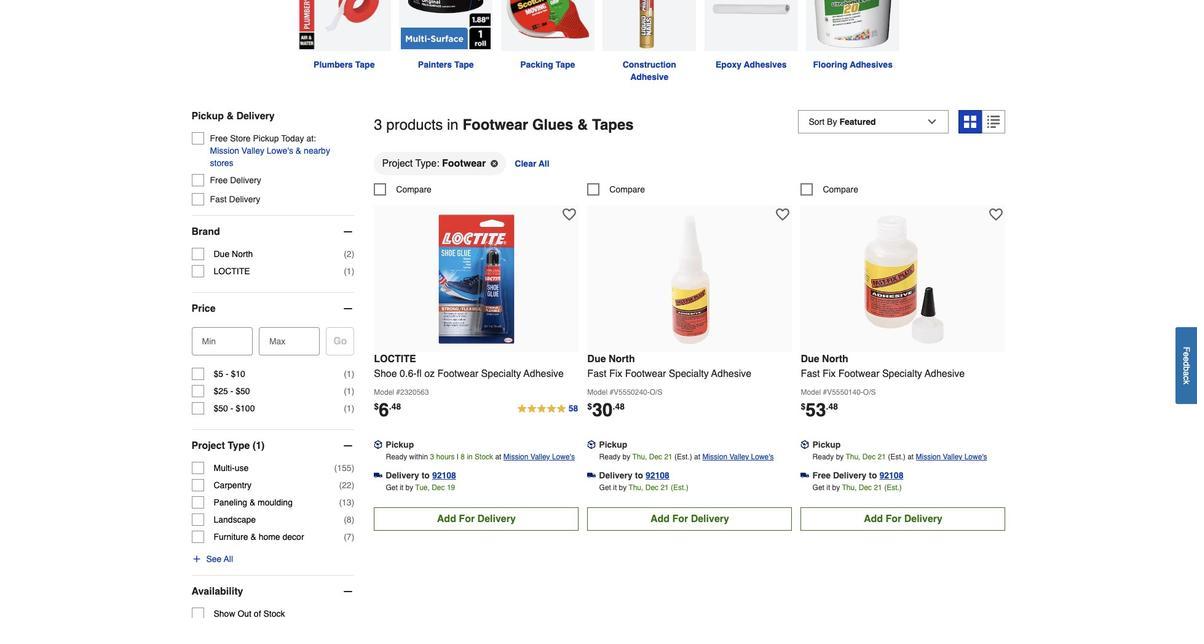 Task type: locate. For each thing, give the bounding box(es) containing it.
& up store
[[227, 111, 234, 122]]

3 add for delivery button from the left
[[801, 508, 1006, 531]]

2 ) from the top
[[352, 267, 355, 276]]

3 92108 button from the left
[[880, 469, 904, 482]]

1 for from the left
[[459, 514, 475, 525]]

21
[[665, 453, 673, 461], [878, 453, 886, 461], [661, 484, 669, 492], [874, 484, 883, 492]]

2 compare from the left
[[610, 185, 645, 194]]

- right $5
[[226, 369, 229, 379]]

3 left products
[[374, 116, 382, 134]]

dec for mission valley lowe's button corresponding to 2nd 92108 "button" from right
[[646, 484, 659, 492]]

1 add from the left
[[437, 514, 456, 525]]

( for $5 - $10
[[344, 369, 347, 379]]

products
[[387, 116, 443, 134]]

2 minus image from the top
[[342, 303, 355, 315]]

2 model from the left
[[588, 388, 608, 397]]

2 it from the left
[[613, 484, 617, 492]]

2 horizontal spatial specialty
[[883, 369, 923, 380]]

footwear right oz
[[438, 369, 479, 380]]

adhesive inside loctite shoe 0.6-fl oz footwear specialty adhesive
[[524, 369, 564, 380]]

2 .48 from the left
[[613, 402, 625, 412]]

3 92108 from the left
[[880, 471, 904, 481]]

flooring adhesives link
[[802, 0, 904, 71]]

3 get from the left
[[813, 484, 825, 492]]

( 8 )
[[344, 515, 355, 525]]

all for clear all
[[539, 159, 550, 169]]

ready
[[386, 453, 407, 461], [599, 453, 621, 461], [813, 453, 834, 461]]

minus image
[[342, 226, 355, 238], [342, 303, 355, 315]]

1 fix from the left
[[610, 369, 623, 380]]

today
[[281, 134, 304, 144]]

1 horizontal spatial 92108 button
[[646, 469, 670, 482]]

$ inside $ 30 .48
[[588, 402, 592, 412]]

north down brand button
[[232, 249, 253, 259]]

0 vertical spatial in
[[447, 116, 459, 134]]

due north fast fix footwear specialty adhesive up 'v5550140-'
[[801, 354, 965, 380]]

$ inside the $ 6 .48
[[374, 402, 379, 412]]

0 horizontal spatial 92108
[[432, 471, 456, 481]]

project up the 5014346141 element
[[382, 158, 413, 169]]

2 adhesives from the left
[[850, 60, 893, 70]]

adhesives for flooring adhesives
[[850, 60, 893, 70]]

) for paneling & moulding
[[352, 498, 355, 508]]

.48
[[389, 402, 401, 412], [613, 402, 625, 412], [827, 402, 838, 412]]

3 $ from the left
[[801, 402, 806, 412]]

.48 inside the $ 6 .48
[[389, 402, 401, 412]]

clear all button
[[514, 151, 551, 176]]

north
[[232, 249, 253, 259], [609, 354, 635, 365], [823, 354, 849, 365]]

2 92108 button from the left
[[646, 469, 670, 482]]

truck filled image down pickup icon
[[588, 471, 596, 480]]

1 vertical spatial 8
[[347, 515, 352, 525]]

1 horizontal spatial heart outline image
[[990, 208, 1004, 222]]

& right "glues"
[[578, 116, 588, 134]]

ready left within
[[386, 453, 407, 461]]

0 horizontal spatial specialty
[[481, 369, 521, 380]]

3 tape from the left
[[556, 60, 575, 70]]

1 heart outline image from the left
[[777, 208, 790, 222]]

north up model # v5550240-o/s
[[609, 354, 635, 365]]

#
[[396, 388, 400, 397], [610, 388, 614, 397], [823, 388, 827, 397]]

tape right painters
[[455, 60, 474, 70]]

heart outline image
[[777, 208, 790, 222], [990, 208, 1004, 222]]

1 horizontal spatial compare
[[610, 185, 645, 194]]

2
[[347, 249, 352, 259]]

2 # from the left
[[610, 388, 614, 397]]

1 horizontal spatial truck filled image
[[801, 471, 810, 480]]

in
[[447, 116, 459, 134], [467, 453, 473, 461]]

fast
[[210, 195, 227, 204], [588, 369, 607, 380], [801, 369, 820, 380]]

minus image up ( 155 )
[[342, 440, 355, 452]]

loctite
[[214, 267, 250, 276], [374, 354, 416, 365]]

1 horizontal spatial .48
[[613, 402, 625, 412]]

ready up free delivery to 92108
[[813, 453, 834, 461]]

painters tape image
[[399, 0, 493, 51]]

)
[[352, 249, 355, 259], [352, 267, 355, 276], [352, 369, 355, 379], [352, 387, 355, 396], [352, 404, 355, 414], [352, 463, 355, 473], [352, 481, 355, 490], [352, 498, 355, 508], [352, 515, 355, 525], [352, 532, 355, 542]]

1 # from the left
[[396, 388, 400, 397]]

( 1 ) for $50
[[344, 387, 355, 396]]

adhesive inside construction adhesive
[[631, 72, 669, 82]]

add for delivery for first add for delivery button from the right
[[864, 514, 943, 525]]

2 e from the top
[[1182, 357, 1192, 362]]

3 to from the left
[[869, 471, 877, 481]]

$50
[[236, 387, 250, 396], [214, 404, 228, 414]]

3 ready from the left
[[813, 453, 834, 461]]

1 horizontal spatial specialty
[[669, 369, 709, 380]]

2 add from the left
[[651, 514, 670, 525]]

adhesives right epoxy
[[744, 60, 787, 70]]

actual price $53.48 element
[[801, 399, 838, 421]]

1 for $50
[[347, 387, 352, 396]]

1 horizontal spatial mission valley lowe's button
[[703, 451, 774, 463]]

1 get from the left
[[386, 484, 398, 492]]

( for carpentry
[[339, 481, 342, 490]]

0 horizontal spatial loctite
[[214, 267, 250, 276]]

minus image inside "price" "button"
[[342, 303, 355, 315]]

decor
[[283, 532, 304, 542]]

due north fast fix footwear specialty adhesive image
[[622, 212, 758, 347], [836, 212, 971, 347]]

oz
[[425, 369, 435, 380]]

0 vertical spatial 8
[[461, 453, 465, 461]]

2 horizontal spatial due
[[801, 354, 820, 365]]

loctite up shoe
[[374, 354, 416, 365]]

$10
[[231, 369, 245, 379]]

4 1 from the top
[[347, 404, 352, 414]]

1 horizontal spatial due north fast fix footwear specialty adhesive
[[801, 354, 965, 380]]

glues
[[533, 116, 574, 134]]

epoxy
[[716, 60, 742, 70]]

pickup image for free delivery to
[[801, 441, 810, 449]]

# for v5550240-o/s
[[610, 388, 614, 397]]

mission valley lowe's button for third 92108 "button" from left
[[916, 451, 988, 463]]

pickup image up truck filled image
[[374, 441, 383, 449]]

$5 - $10
[[214, 369, 245, 379]]

fast up model # v5550240-o/s
[[588, 369, 607, 380]]

project
[[382, 158, 413, 169], [192, 441, 225, 452]]

9 ) from the top
[[352, 515, 355, 525]]

2 delivery to 92108 from the left
[[599, 471, 670, 481]]

all inside button
[[539, 159, 550, 169]]

in right |
[[467, 453, 473, 461]]

2 1 from the top
[[347, 369, 352, 379]]

0 horizontal spatial due
[[214, 249, 230, 259]]

add
[[437, 514, 456, 525], [651, 514, 670, 525], [864, 514, 883, 525]]

2 mission valley lowe's button from the left
[[703, 451, 774, 463]]

2 horizontal spatial fast
[[801, 369, 820, 380]]

minus image up 2
[[342, 226, 355, 238]]

1 horizontal spatial add
[[651, 514, 670, 525]]

7 ) from the top
[[352, 481, 355, 490]]

model up 30
[[588, 388, 608, 397]]

1 ready by thu, dec 21 (est.) at mission valley lowe's from the left
[[599, 453, 774, 461]]

1 minus image from the top
[[342, 226, 355, 238]]

2 horizontal spatial ready
[[813, 453, 834, 461]]

minus image for project type
[[342, 440, 355, 452]]

10 ) from the top
[[352, 532, 355, 542]]

1 horizontal spatial add for delivery button
[[588, 508, 793, 531]]

dec for mission valley lowe's button associated with third 92108 "button" from right
[[432, 484, 445, 492]]

e up d
[[1182, 352, 1192, 357]]

2 horizontal spatial for
[[886, 514, 902, 525]]

minus image for availability
[[342, 586, 355, 598]]

0 vertical spatial minus image
[[342, 226, 355, 238]]

2 horizontal spatial tape
[[556, 60, 575, 70]]

$ for 30
[[588, 402, 592, 412]]

fast for model # v5550140-o/s
[[801, 369, 820, 380]]

& left home
[[251, 532, 256, 542]]

1 vertical spatial free
[[210, 176, 228, 185]]

2 horizontal spatial it
[[827, 484, 831, 492]]

&
[[227, 111, 234, 122], [578, 116, 588, 134], [296, 146, 302, 156], [250, 498, 255, 508], [251, 532, 256, 542]]

compare inside 5000206495 element
[[823, 185, 859, 194]]

1 horizontal spatial 8
[[461, 453, 465, 461]]

1 to from the left
[[422, 471, 430, 481]]

loctite down due north
[[214, 267, 250, 276]]

1 specialty from the left
[[481, 369, 521, 380]]

1 horizontal spatial due north fast fix footwear specialty adhesive image
[[836, 212, 971, 347]]

all inside 'button'
[[224, 554, 233, 564]]

compare for 5000206497 element
[[610, 185, 645, 194]]

0 horizontal spatial tape
[[355, 60, 375, 70]]

1 e from the top
[[1182, 352, 1192, 357]]

1 vertical spatial minus image
[[342, 303, 355, 315]]

1 mission valley lowe's button from the left
[[504, 451, 575, 463]]

1 vertical spatial all
[[224, 554, 233, 564]]

- left $100
[[231, 404, 233, 414]]

- right $25
[[231, 387, 233, 396]]

2 vertical spatial -
[[231, 404, 233, 414]]

adhesive
[[631, 72, 669, 82], [524, 369, 564, 380], [712, 369, 752, 380], [925, 369, 965, 380]]

free for free delivery
[[210, 176, 228, 185]]

2 horizontal spatial get
[[813, 484, 825, 492]]

1 horizontal spatial all
[[539, 159, 550, 169]]

( for multi-use
[[334, 463, 337, 473]]

all
[[539, 159, 550, 169], [224, 554, 233, 564]]

$ right 58
[[588, 402, 592, 412]]

( 155 )
[[334, 463, 355, 473]]

3 ) from the top
[[352, 369, 355, 379]]

1 at from the left
[[495, 453, 502, 461]]

5014346141 element
[[374, 183, 432, 196]]

fix up model # v5550240-o/s
[[610, 369, 623, 380]]

8 up ( 7 )
[[347, 515, 352, 525]]

2 horizontal spatial model
[[801, 388, 821, 397]]

model # v5550140-o/s
[[801, 388, 876, 397]]

0 horizontal spatial at
[[495, 453, 502, 461]]

tape right the plumbers
[[355, 60, 375, 70]]

tapes
[[592, 116, 634, 134]]

2 ready from the left
[[599, 453, 621, 461]]

2 horizontal spatial at
[[908, 453, 914, 461]]

project for project type (1)
[[192, 441, 225, 452]]

due for model # v5550240-o/s
[[588, 354, 606, 365]]

1 horizontal spatial 92108
[[646, 471, 670, 481]]

minus image down ( 7 )
[[342, 586, 355, 598]]

-
[[226, 369, 229, 379], [231, 387, 233, 396], [231, 404, 233, 414]]

model up 53
[[801, 388, 821, 397]]

compare inside the 5014346141 element
[[396, 185, 432, 194]]

pickup up within
[[386, 440, 414, 450]]

north for model # v5550140-o/s
[[823, 354, 849, 365]]

$ down the model # v5550140-o/s
[[801, 402, 806, 412]]

2 at from the left
[[695, 453, 701, 461]]

tape for packing tape
[[556, 60, 575, 70]]

0 horizontal spatial to
[[422, 471, 430, 481]]

6 ) from the top
[[352, 463, 355, 473]]

pickup
[[192, 111, 224, 122], [253, 134, 279, 144], [386, 440, 414, 450], [599, 440, 628, 450], [813, 440, 841, 450]]

mission valley lowe's button for 2nd 92108 "button" from right
[[703, 451, 774, 463]]

0 horizontal spatial heart outline image
[[777, 208, 790, 222]]

2 horizontal spatial $
[[801, 402, 806, 412]]

1 horizontal spatial o/s
[[864, 388, 876, 397]]

2 tape from the left
[[455, 60, 474, 70]]

92108
[[432, 471, 456, 481], [646, 471, 670, 481], [880, 471, 904, 481]]

project type: footwear
[[382, 158, 486, 169]]

b
[[1182, 367, 1192, 371]]

1 horizontal spatial delivery to 92108
[[599, 471, 670, 481]]

at
[[495, 453, 502, 461], [695, 453, 701, 461], [908, 453, 914, 461]]

model # 2320563
[[374, 388, 429, 397]]

3 add for delivery from the left
[[864, 514, 943, 525]]

due
[[214, 249, 230, 259], [588, 354, 606, 365], [801, 354, 820, 365]]

3 mission valley lowe's button from the left
[[916, 451, 988, 463]]

loctite for loctite shoe 0.6-fl oz footwear specialty adhesive
[[374, 354, 416, 365]]

1 compare from the left
[[396, 185, 432, 194]]

0 horizontal spatial in
[[447, 116, 459, 134]]

c
[[1182, 376, 1192, 380]]

3 1 from the top
[[347, 387, 352, 396]]

1 get it by thu, dec 21 (est.) from the left
[[599, 484, 689, 492]]

1 horizontal spatial get it by thu, dec 21 (est.)
[[813, 484, 902, 492]]

1 delivery to 92108 from the left
[[386, 471, 456, 481]]

get it by tue, dec 19
[[386, 484, 455, 492]]

it for third 92108 "button" from right
[[400, 484, 404, 492]]

due up the model # v5550140-o/s
[[801, 354, 820, 365]]

2 truck filled image from the left
[[801, 471, 810, 480]]

loctite inside loctite shoe 0.6-fl oz footwear specialty adhesive
[[374, 354, 416, 365]]

specialty
[[481, 369, 521, 380], [669, 369, 709, 380], [883, 369, 923, 380]]

get for third 92108 "button" from left
[[813, 484, 825, 492]]

8 right |
[[461, 453, 465, 461]]

minus image inside availability button
[[342, 586, 355, 598]]

compare inside 5000206497 element
[[610, 185, 645, 194]]

1 horizontal spatial to
[[635, 471, 643, 481]]

1 vertical spatial 3
[[430, 453, 434, 461]]

to
[[422, 471, 430, 481], [635, 471, 643, 481], [869, 471, 877, 481]]

1 ready from the left
[[386, 453, 407, 461]]

3 it from the left
[[827, 484, 831, 492]]

# up $ 53 .48
[[823, 388, 827, 397]]

2 horizontal spatial compare
[[823, 185, 859, 194]]

# for v5550140-o/s
[[823, 388, 827, 397]]

e up b
[[1182, 357, 1192, 362]]

list box
[[374, 151, 1006, 183]]

1 vertical spatial minus image
[[342, 586, 355, 598]]

all right clear
[[539, 159, 550, 169]]

1
[[347, 267, 352, 276], [347, 369, 352, 379], [347, 387, 352, 396], [347, 404, 352, 414]]

tape right packing
[[556, 60, 575, 70]]

0 horizontal spatial mission valley lowe's button
[[504, 451, 575, 463]]

0 horizontal spatial get
[[386, 484, 398, 492]]

3 model from the left
[[801, 388, 821, 397]]

shoe
[[374, 369, 397, 380]]

1 minus image from the top
[[342, 440, 355, 452]]

1 $ from the left
[[374, 402, 379, 412]]

1 vertical spatial loctite
[[374, 354, 416, 365]]

58
[[569, 404, 578, 413]]

3 left hours
[[430, 453, 434, 461]]

2 fix from the left
[[823, 369, 836, 380]]

1 due north fast fix footwear specialty adhesive from the left
[[588, 354, 752, 380]]

8 ) from the top
[[352, 498, 355, 508]]

0 vertical spatial all
[[539, 159, 550, 169]]

2 92108 from the left
[[646, 471, 670, 481]]

o/s for v5550240-
[[650, 388, 663, 397]]

19
[[447, 484, 455, 492]]

0 horizontal spatial it
[[400, 484, 404, 492]]

1 horizontal spatial project
[[382, 158, 413, 169]]

1 horizontal spatial $50
[[236, 387, 250, 396]]

pickup for truck filled icon for free
[[813, 440, 841, 450]]

2 horizontal spatial .48
[[827, 402, 838, 412]]

compare for the 5014346141 element
[[396, 185, 432, 194]]

all right see
[[224, 554, 233, 564]]

0 horizontal spatial for
[[459, 514, 475, 525]]

min
[[202, 337, 216, 347]]

2 get it by thu, dec 21 (est.) from the left
[[813, 484, 902, 492]]

pickup down actual price $53.48 element
[[813, 440, 841, 450]]

see
[[206, 554, 222, 564]]

mission valley lowe's & nearby stores
[[210, 146, 330, 168]]

plumbers tape link
[[293, 0, 395, 71]]

adhesives right flooring
[[850, 60, 893, 70]]

o/s
[[650, 388, 663, 397], [864, 388, 876, 397]]

0 vertical spatial loctite
[[214, 267, 250, 276]]

truck filled image
[[588, 471, 596, 480], [801, 471, 810, 480]]

3 .48 from the left
[[827, 402, 838, 412]]

2 pickup image from the left
[[801, 441, 810, 449]]

by for mission valley lowe's button associated with third 92108 "button" from right
[[406, 484, 413, 492]]

( for paneling & moulding
[[339, 498, 342, 508]]

list view image
[[988, 116, 1001, 128]]

58 button
[[517, 402, 579, 417]]

0 horizontal spatial compare
[[396, 185, 432, 194]]

5000206495 element
[[801, 183, 859, 196]]

( for loctite
[[344, 267, 347, 276]]

) for multi-use
[[352, 463, 355, 473]]

0 vertical spatial free
[[210, 134, 228, 144]]

0 horizontal spatial .48
[[389, 402, 401, 412]]

1 o/s from the left
[[650, 388, 663, 397]]

epoxy adhesives image
[[705, 0, 798, 51]]

0 horizontal spatial $
[[374, 402, 379, 412]]

1 vertical spatial -
[[231, 387, 233, 396]]

minus image inside brand button
[[342, 226, 355, 238]]

get
[[386, 484, 398, 492], [599, 484, 611, 492], [813, 484, 825, 492]]

0 horizontal spatial 3
[[374, 116, 382, 134]]

2 get from the left
[[599, 484, 611, 492]]

1 horizontal spatial ready by thu, dec 21 (est.) at mission valley lowe's
[[813, 453, 988, 461]]

flooring
[[814, 60, 848, 70]]

3
[[374, 116, 382, 134], [430, 453, 434, 461]]

fix up the model # v5550140-o/s
[[823, 369, 836, 380]]

construction adhesive image
[[603, 0, 696, 51]]

truck filled image
[[374, 471, 383, 480]]

3 add from the left
[[864, 514, 883, 525]]

for for first add for delivery button from the right
[[886, 514, 902, 525]]

in right products
[[447, 116, 459, 134]]

53
[[806, 399, 827, 421]]

3 ( 1 ) from the top
[[344, 387, 355, 396]]

$ inside $ 53 .48
[[801, 402, 806, 412]]

.48 inside $ 53 .48
[[827, 402, 838, 412]]

1 horizontal spatial for
[[673, 514, 688, 525]]

& right paneling
[[250, 498, 255, 508]]

minus image
[[342, 440, 355, 452], [342, 586, 355, 598]]

2 horizontal spatial north
[[823, 354, 849, 365]]

actual price $6.48 element
[[374, 399, 401, 421]]

nearby
[[304, 146, 330, 156]]

) for $50 - $100
[[352, 404, 355, 414]]

& for delivery
[[227, 111, 234, 122]]

north for model # v5550240-o/s
[[609, 354, 635, 365]]

2 horizontal spatial to
[[869, 471, 877, 481]]

mission
[[210, 146, 239, 156], [504, 453, 529, 461], [703, 453, 728, 461], [916, 453, 941, 461]]

model up 6
[[374, 388, 394, 397]]

2 for from the left
[[673, 514, 688, 525]]

minus image up go button
[[342, 303, 355, 315]]

0 horizontal spatial all
[[224, 554, 233, 564]]

project up the multi-
[[192, 441, 225, 452]]

1 model from the left
[[374, 388, 394, 397]]

2 horizontal spatial mission valley lowe's button
[[916, 451, 988, 463]]

0 horizontal spatial ready by thu, dec 21 (est.) at mission valley lowe's
[[599, 453, 774, 461]]

1 horizontal spatial north
[[609, 354, 635, 365]]

compare
[[396, 185, 432, 194], [610, 185, 645, 194], [823, 185, 859, 194]]

for for second add for delivery button
[[673, 514, 688, 525]]

2 due north fast fix footwear specialty adhesive from the left
[[801, 354, 965, 380]]

1 tape from the left
[[355, 60, 375, 70]]

1 vertical spatial in
[[467, 453, 473, 461]]

$25 - $50
[[214, 387, 250, 396]]

get for 2nd 92108 "button" from right
[[599, 484, 611, 492]]

2 specialty from the left
[[669, 369, 709, 380]]

mission valley lowe's button
[[504, 451, 575, 463], [703, 451, 774, 463], [916, 451, 988, 463]]

1 horizontal spatial ready
[[599, 453, 621, 461]]

1 horizontal spatial due
[[588, 354, 606, 365]]

tape for plumbers tape
[[355, 60, 375, 70]]

due up model # v5550240-o/s
[[588, 354, 606, 365]]

2 o/s from the left
[[864, 388, 876, 397]]

close circle filled image
[[491, 160, 498, 167]]

5 ) from the top
[[352, 404, 355, 414]]

2 minus image from the top
[[342, 586, 355, 598]]

1 vertical spatial project
[[192, 441, 225, 452]]

2 heart outline image from the left
[[990, 208, 1004, 222]]

3 at from the left
[[908, 453, 914, 461]]

pickup up stores
[[192, 111, 224, 122]]

1 92108 from the left
[[432, 471, 456, 481]]

.48 down the model # v5550140-o/s
[[827, 402, 838, 412]]

0 vertical spatial project
[[382, 158, 413, 169]]

(
[[344, 249, 347, 259], [344, 267, 347, 276], [344, 369, 347, 379], [344, 387, 347, 396], [344, 404, 347, 414], [334, 463, 337, 473], [339, 481, 342, 490], [339, 498, 342, 508], [344, 515, 347, 525], [344, 532, 347, 542]]

delivery to 92108 for thu, dec 21
[[599, 471, 670, 481]]

due north fast fix footwear specialty adhesive up the v5550240-
[[588, 354, 752, 380]]

2 horizontal spatial 92108 button
[[880, 469, 904, 482]]

1 add for delivery from the left
[[437, 514, 516, 525]]

2 ready by thu, dec 21 (est.) at mission valley lowe's from the left
[[813, 453, 988, 461]]

ready by thu, dec 21 (est.) at mission valley lowe's for free delivery to 92108
[[813, 453, 988, 461]]

& inside 'mission valley lowe's & nearby stores'
[[296, 146, 302, 156]]

0 horizontal spatial get it by thu, dec 21 (est.)
[[599, 484, 689, 492]]

pickup for truck filled image
[[386, 440, 414, 450]]

.48 down model # 2320563
[[389, 402, 401, 412]]

.48 inside $ 30 .48
[[613, 402, 625, 412]]

1 horizontal spatial fast
[[588, 369, 607, 380]]

2 horizontal spatial add for delivery button
[[801, 508, 1006, 531]]

2 $ from the left
[[588, 402, 592, 412]]

dec for third 92108 "button" from left's mission valley lowe's button
[[859, 484, 872, 492]]

- for $25
[[231, 387, 233, 396]]

north up the model # v5550140-o/s
[[823, 354, 849, 365]]

specialty for model # v5550240-o/s
[[669, 369, 709, 380]]

availability
[[192, 586, 243, 598]]

0 horizontal spatial add for delivery
[[437, 514, 516, 525]]

1 adhesives from the left
[[744, 60, 787, 70]]

model
[[374, 388, 394, 397], [588, 388, 608, 397], [801, 388, 821, 397]]

1 due north fast fix footwear specialty adhesive image from the left
[[622, 212, 758, 347]]

truck filled image for delivery
[[588, 471, 596, 480]]

# up actual price $6.48 element
[[396, 388, 400, 397]]

3 compare from the left
[[823, 185, 859, 194]]

truck filled image left free delivery to 92108
[[801, 471, 810, 480]]

$50 up $100
[[236, 387, 250, 396]]

1 horizontal spatial get
[[599, 484, 611, 492]]

3 for from the left
[[886, 514, 902, 525]]

1 horizontal spatial pickup image
[[801, 441, 810, 449]]

delivery
[[236, 111, 275, 122], [230, 176, 261, 185], [229, 195, 260, 204], [386, 471, 419, 481], [599, 471, 633, 481], [833, 471, 867, 481], [478, 514, 516, 525], [691, 514, 730, 525], [905, 514, 943, 525]]

2 ( 1 ) from the top
[[344, 369, 355, 379]]

0 horizontal spatial due north fast fix footwear specialty adhesive image
[[622, 212, 758, 347]]

1 horizontal spatial adhesives
[[850, 60, 893, 70]]

1 horizontal spatial $
[[588, 402, 592, 412]]

0 horizontal spatial pickup image
[[374, 441, 383, 449]]

due down brand
[[214, 249, 230, 259]]

) for carpentry
[[352, 481, 355, 490]]

& down 'today' in the top of the page
[[296, 146, 302, 156]]

2 horizontal spatial #
[[823, 388, 827, 397]]

get it by thu, dec 21 (est.) for to
[[599, 484, 689, 492]]

$ down model # 2320563
[[374, 402, 379, 412]]

fix for v5550240-o/s
[[610, 369, 623, 380]]

0 horizontal spatial truck filled image
[[588, 471, 596, 480]]

packing tape
[[520, 60, 575, 70]]

due north
[[214, 249, 253, 259]]

lowe's
[[267, 146, 293, 156], [552, 453, 575, 461], [751, 453, 774, 461], [965, 453, 988, 461]]

1 vertical spatial $50
[[214, 404, 228, 414]]

2 add for delivery from the left
[[651, 514, 730, 525]]

92108 for 19
[[432, 471, 456, 481]]

1 it from the left
[[400, 484, 404, 492]]

model for model # v5550140-o/s
[[801, 388, 821, 397]]

1 pickup image from the left
[[374, 441, 383, 449]]

footwear inside loctite shoe 0.6-fl oz footwear specialty adhesive
[[438, 369, 479, 380]]

pickup right pickup icon
[[599, 440, 628, 450]]

d
[[1182, 362, 1192, 367]]

flooring adhesives
[[814, 60, 893, 70]]

fix for v5550140-o/s
[[823, 369, 836, 380]]

footwear up close circle filled image
[[463, 116, 528, 134]]

2 due north fast fix footwear specialty adhesive image from the left
[[836, 212, 971, 347]]

0 horizontal spatial 8
[[347, 515, 352, 525]]

# up $ 30 .48
[[610, 388, 614, 397]]

fast down free delivery
[[210, 195, 227, 204]]

1 1 from the top
[[347, 267, 352, 276]]

loctite shoe 0.6-fl oz footwear specialty adhesive image
[[409, 212, 544, 347]]

o/s for v5550140-
[[864, 388, 876, 397]]

1 ) from the top
[[352, 249, 355, 259]]

3 # from the left
[[823, 388, 827, 397]]

it for 2nd 92108 "button" from right
[[613, 484, 617, 492]]

pickup image down 53
[[801, 441, 810, 449]]

) for furniture & home decor
[[352, 532, 355, 542]]

0 horizontal spatial 92108 button
[[432, 469, 456, 482]]

0.6-
[[400, 369, 417, 380]]

0 horizontal spatial project
[[192, 441, 225, 452]]

0 horizontal spatial delivery to 92108
[[386, 471, 456, 481]]

4 ) from the top
[[352, 387, 355, 396]]

.48 down model # v5550240-o/s
[[613, 402, 625, 412]]

mission valley lowe's button for third 92108 "button" from right
[[504, 451, 575, 463]]

2 to from the left
[[635, 471, 643, 481]]

$50 down $25
[[214, 404, 228, 414]]

4 ( 1 ) from the top
[[344, 404, 355, 414]]

ready down actual price $30.48 element
[[599, 453, 621, 461]]

0 horizontal spatial fast
[[210, 195, 227, 204]]

list box containing project type:
[[374, 151, 1006, 183]]

7
[[347, 532, 352, 542]]

pickup image
[[374, 441, 383, 449], [801, 441, 810, 449]]

fast up the model # v5550140-o/s
[[801, 369, 820, 380]]

3 specialty from the left
[[883, 369, 923, 380]]



Task type: describe. For each thing, give the bounding box(es) containing it.
ready by thu, dec 21 (est.) at mission valley lowe's for delivery to 92108
[[599, 453, 774, 461]]

( 2 )
[[344, 249, 355, 259]]

$25
[[214, 387, 228, 396]]

loctite shoe 0.6-fl oz footwear specialty adhesive
[[374, 354, 564, 380]]

pickup for delivery truck filled icon
[[599, 440, 628, 450]]

- for $5
[[226, 369, 229, 379]]

free store pickup today at:
[[210, 134, 316, 144]]

max
[[269, 337, 286, 347]]

1 92108 button from the left
[[432, 469, 456, 482]]

- for $50
[[231, 404, 233, 414]]

free delivery to 92108
[[813, 471, 904, 481]]

$ 6 .48
[[374, 399, 401, 421]]

3 products in footwear glues & tapes
[[374, 116, 634, 134]]

price button
[[192, 293, 355, 325]]

home
[[259, 532, 280, 542]]

30
[[592, 399, 613, 421]]

at for delivery to
[[695, 453, 701, 461]]

pickup image
[[588, 441, 596, 449]]

model for model # v5550240-o/s
[[588, 388, 608, 397]]

2320563
[[400, 388, 429, 397]]

see all
[[206, 554, 233, 564]]

$ for 6
[[374, 402, 379, 412]]

plumbers
[[314, 60, 353, 70]]

) for landscape
[[352, 515, 355, 525]]

f
[[1182, 347, 1192, 352]]

plumbers tape image
[[298, 0, 391, 51]]

|
[[457, 453, 459, 461]]

1 horizontal spatial 3
[[430, 453, 434, 461]]

free for free store pickup today at:
[[210, 134, 228, 144]]

by for mission valley lowe's button corresponding to 2nd 92108 "button" from right
[[619, 484, 627, 492]]

painters tape link
[[395, 0, 497, 71]]

ready for 2nd 92108 "button" from right
[[599, 453, 621, 461]]

tape for painters tape
[[455, 60, 474, 70]]

tue,
[[415, 484, 430, 492]]

by for third 92108 "button" from left's mission valley lowe's button
[[833, 484, 840, 492]]

$ 53 .48
[[801, 399, 838, 421]]

1 add for delivery button from the left
[[374, 508, 579, 531]]

) for $5 - $10
[[352, 369, 355, 379]]

truck filled image for free
[[801, 471, 810, 480]]

1 ( 1 ) from the top
[[344, 267, 355, 276]]

carpentry
[[214, 481, 252, 490]]

painters tape
[[418, 60, 474, 70]]

project for project type: footwear
[[382, 158, 413, 169]]

specialty inside loctite shoe 0.6-fl oz footwear specialty adhesive
[[481, 369, 521, 380]]

furniture
[[214, 532, 248, 542]]

0 vertical spatial 3
[[374, 116, 382, 134]]

see all button
[[192, 553, 233, 566]]

( for furniture & home decor
[[344, 532, 347, 542]]

minus image for price
[[342, 303, 355, 315]]

adhesives for epoxy adhesives
[[744, 60, 787, 70]]

multi-use
[[214, 463, 249, 473]]

& for home
[[251, 532, 256, 542]]

multi-
[[214, 463, 235, 473]]

add for delivery for 3rd add for delivery button from right
[[437, 514, 516, 525]]

landscape
[[214, 515, 256, 525]]

price
[[192, 303, 216, 315]]

ready within 3 hours | 8 in stock at mission valley lowe's
[[386, 453, 575, 461]]

use
[[235, 463, 249, 473]]

to for tue,
[[422, 471, 430, 481]]

due north fast fix footwear specialty adhesive for model # v5550140-o/s
[[801, 354, 965, 380]]

155
[[337, 463, 352, 473]]

1 horizontal spatial in
[[467, 453, 473, 461]]

get for third 92108 "button" from right
[[386, 484, 398, 492]]

epoxy adhesives link
[[701, 0, 802, 71]]

pickup & delivery
[[192, 111, 275, 122]]

( for due north
[[344, 249, 347, 259]]

clear
[[515, 159, 537, 169]]

$50 - $100
[[214, 404, 255, 414]]

2 vertical spatial free
[[813, 471, 831, 481]]

pickup image for delivery to
[[374, 441, 383, 449]]

(1)
[[253, 441, 265, 452]]

paneling & moulding
[[214, 498, 293, 508]]

packing tape image
[[501, 0, 595, 51]]

5 stars image
[[517, 402, 579, 417]]

v5550240-
[[614, 388, 650, 397]]

stock
[[475, 453, 493, 461]]

ready for third 92108 "button" from right
[[386, 453, 407, 461]]

project type (1)
[[192, 441, 265, 452]]

) for loctite
[[352, 267, 355, 276]]

get it by thu, dec 21 (est.) for delivery
[[813, 484, 902, 492]]

) for due north
[[352, 249, 355, 259]]

$100
[[236, 404, 255, 414]]

brand
[[192, 227, 220, 238]]

0 horizontal spatial north
[[232, 249, 253, 259]]

plumbers tape
[[314, 60, 375, 70]]

) for $25 - $50
[[352, 387, 355, 396]]

specialty for model # v5550140-o/s
[[883, 369, 923, 380]]

model # v5550240-o/s
[[588, 388, 663, 397]]

epoxy adhesives
[[716, 60, 787, 70]]

furniture & home decor
[[214, 532, 304, 542]]

( 7 )
[[344, 532, 355, 542]]

a
[[1182, 371, 1192, 376]]

.48 for 53
[[827, 402, 838, 412]]

k
[[1182, 380, 1192, 385]]

2 add for delivery button from the left
[[588, 508, 793, 531]]

( for $50 - $100
[[344, 404, 347, 414]]

all for see all
[[224, 554, 233, 564]]

& for moulding
[[250, 498, 255, 508]]

v5550140-
[[827, 388, 864, 397]]

ready for third 92108 "button" from left
[[813, 453, 834, 461]]

model for model # 2320563
[[374, 388, 394, 397]]

5000206497 element
[[588, 183, 645, 196]]

fast delivery
[[210, 195, 260, 204]]

clear all
[[515, 159, 550, 169]]

heart outline image
[[563, 208, 577, 222]]

actual price $30.48 element
[[588, 399, 625, 421]]

footwear up 'v5550140-'
[[839, 369, 880, 380]]

.48 for 30
[[613, 402, 625, 412]]

( 13 )
[[339, 498, 355, 508]]

( 1 ) for $10
[[344, 369, 355, 379]]

lowe's inside 'mission valley lowe's & nearby stores'
[[267, 146, 293, 156]]

mission valley lowe's & nearby stores button
[[210, 145, 355, 169]]

valley inside 'mission valley lowe's & nearby stores'
[[242, 146, 264, 156]]

pickup up 'mission valley lowe's & nearby stores'
[[253, 134, 279, 144]]

store
[[230, 134, 251, 144]]

13
[[342, 498, 352, 508]]

due for model # v5550140-o/s
[[801, 354, 820, 365]]

type
[[228, 441, 250, 452]]

go button
[[326, 327, 354, 356]]

availability button
[[192, 576, 355, 608]]

flooring adhesives image
[[807, 0, 900, 51]]

fl
[[417, 369, 422, 380]]

f e e d b a c k
[[1182, 347, 1192, 385]]

footwear up the v5550240-
[[625, 369, 666, 380]]

mission inside 'mission valley lowe's & nearby stores'
[[210, 146, 239, 156]]

construction
[[623, 60, 677, 70]]

go
[[334, 336, 347, 347]]

for for 3rd add for delivery button from right
[[459, 514, 475, 525]]

( 1 ) for $100
[[344, 404, 355, 414]]

packing tape link
[[497, 0, 599, 71]]

grid view image
[[965, 116, 977, 128]]

delivery to 92108 for tue, dec 19
[[386, 471, 456, 481]]

22
[[342, 481, 352, 490]]

construction adhesive
[[623, 60, 679, 82]]

# for 2320563
[[396, 388, 400, 397]]

minus image for brand
[[342, 226, 355, 238]]

add for delivery for second add for delivery button
[[651, 514, 730, 525]]

f e e d b a c k button
[[1176, 327, 1198, 404]]

within
[[409, 453, 428, 461]]

$ 30 .48
[[588, 399, 625, 421]]

( for $25 - $50
[[344, 387, 347, 396]]

free delivery
[[210, 176, 261, 185]]

footwear left close circle filled image
[[442, 158, 486, 169]]

type:
[[416, 158, 440, 169]]

to for thu,
[[635, 471, 643, 481]]

.48 for 6
[[389, 402, 401, 412]]

1 for $100
[[347, 404, 352, 414]]

packing
[[520, 60, 554, 70]]

1 for $10
[[347, 369, 352, 379]]

painters
[[418, 60, 452, 70]]

compare for 5000206495 element
[[823, 185, 859, 194]]

loctite for loctite
[[214, 267, 250, 276]]

plus image
[[192, 554, 201, 564]]

due north fast fix footwear specialty adhesive for model # v5550240-o/s
[[588, 354, 752, 380]]

$ for 53
[[801, 402, 806, 412]]



Task type: vqa. For each thing, say whether or not it's contained in the screenshot.
the leftmost it
yes



